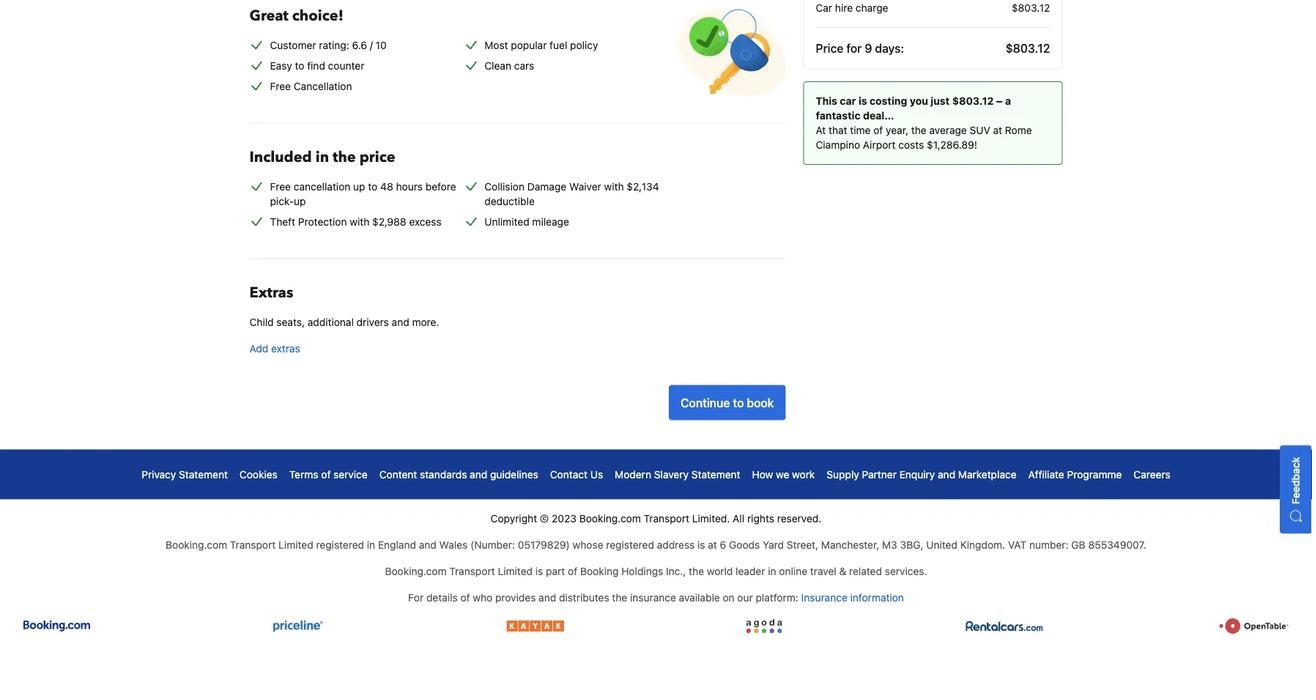 Task type: vqa. For each thing, say whether or not it's contained in the screenshot.
Automatic
no



Task type: locate. For each thing, give the bounding box(es) containing it.
3bg,
[[901, 539, 924, 551]]

and left more. on the left
[[392, 316, 410, 328]]

continue to book link
[[669, 385, 786, 421]]

1 horizontal spatial is
[[698, 539, 706, 551]]

1 horizontal spatial booking.com
[[385, 565, 447, 577]]

in
[[316, 147, 329, 167], [367, 539, 375, 551], [768, 565, 777, 577]]

0 horizontal spatial limited
[[279, 539, 314, 551]]

time
[[851, 125, 871, 137]]

2 vertical spatial to
[[733, 396, 744, 410]]

0 horizontal spatial statement
[[179, 469, 228, 481]]

of right 'part'
[[568, 565, 578, 577]]

add extras
[[250, 343, 300, 355]]

2 registered from the left
[[606, 539, 655, 551]]

to left find
[[295, 60, 305, 72]]

cars
[[514, 60, 535, 72]]

1 vertical spatial limited
[[498, 565, 533, 577]]

united
[[927, 539, 958, 551]]

in up cancellation
[[316, 147, 329, 167]]

booking.com up whose
[[580, 513, 641, 525]]

book
[[747, 396, 774, 410]]

is left 'part'
[[536, 565, 543, 577]]

with down free cancellation up to 48 hours before pick-up
[[350, 216, 370, 228]]

is left '6' in the bottom of the page
[[698, 539, 706, 551]]

1 vertical spatial to
[[368, 181, 378, 193]]

booking
[[581, 565, 619, 577]]

with inside collision damage waiver with $2,134 deductible
[[604, 181, 624, 193]]

1 horizontal spatial at
[[994, 125, 1003, 137]]

free up pick-
[[270, 181, 291, 193]]

0 horizontal spatial in
[[316, 147, 329, 167]]

is
[[859, 95, 868, 107], [698, 539, 706, 551], [536, 565, 543, 577]]

1 vertical spatial booking.com
[[166, 539, 227, 551]]

vat
[[1009, 539, 1027, 551]]

transport down cookies button
[[230, 539, 276, 551]]

0 horizontal spatial at
[[708, 539, 718, 551]]

limited for registered
[[279, 539, 314, 551]]

reserved.
[[778, 513, 822, 525]]

0 horizontal spatial registered
[[316, 539, 364, 551]]

2 vertical spatial is
[[536, 565, 543, 577]]

at left '6' in the bottom of the page
[[708, 539, 718, 551]]

to left book
[[733, 396, 744, 410]]

car
[[840, 95, 857, 107]]

registered left the england at the bottom of page
[[316, 539, 364, 551]]

counter
[[328, 60, 365, 72]]

1 horizontal spatial with
[[604, 181, 624, 193]]

online
[[779, 565, 808, 577]]

year,
[[886, 125, 909, 137]]

and right enquiry
[[938, 469, 956, 481]]

–
[[997, 95, 1003, 107]]

great choice!
[[250, 6, 344, 26]]

booking.com up for
[[385, 565, 447, 577]]

price
[[360, 147, 396, 167]]

manchester,
[[822, 539, 880, 551]]

at
[[816, 125, 826, 137]]

details
[[427, 592, 458, 604]]

2 free from the top
[[270, 181, 291, 193]]

copyright © 2023 booking.com transport limited. all rights reserved.
[[491, 513, 822, 525]]

customer rating: 6.6 / 10
[[270, 39, 387, 51]]

that
[[829, 125, 848, 137]]

statement inside privacy statement 'link'
[[179, 469, 228, 481]]

address
[[657, 539, 695, 551]]

at right suv
[[994, 125, 1003, 137]]

up left 48
[[353, 181, 365, 193]]

1 horizontal spatial limited
[[498, 565, 533, 577]]

services.
[[885, 565, 928, 577]]

airport
[[863, 139, 896, 151]]

for
[[847, 42, 862, 56]]

limited
[[279, 539, 314, 551], [498, 565, 533, 577]]

clean
[[485, 60, 512, 72]]

contact
[[550, 469, 588, 481]]

2 horizontal spatial booking.com
[[580, 513, 641, 525]]

contact us
[[550, 469, 603, 481]]

transport up the 'address'
[[644, 513, 690, 525]]

0 vertical spatial $803.12
[[1012, 2, 1051, 14]]

street,
[[787, 539, 819, 551]]

0 vertical spatial with
[[604, 181, 624, 193]]

2 horizontal spatial transport
[[644, 513, 690, 525]]

gb
[[1072, 539, 1086, 551]]

1 horizontal spatial transport
[[450, 565, 495, 577]]

who
[[473, 592, 493, 604]]

statement up 'limited.'
[[692, 469, 741, 481]]

rights
[[748, 513, 775, 525]]

find
[[307, 60, 325, 72]]

the up costs
[[912, 125, 927, 137]]

yard
[[763, 539, 784, 551]]

child seats, additional drivers and more.
[[250, 316, 439, 328]]

choice!
[[292, 6, 344, 26]]

this
[[816, 95, 838, 107]]

statement right the privacy
[[179, 469, 228, 481]]

2 vertical spatial booking.com
[[385, 565, 447, 577]]

limited up 'provides'
[[498, 565, 533, 577]]

1 vertical spatial transport
[[230, 539, 276, 551]]

in left online
[[768, 565, 777, 577]]

contact us link
[[550, 468, 603, 482]]

1 horizontal spatial up
[[353, 181, 365, 193]]

1 registered from the left
[[316, 539, 364, 551]]

free
[[270, 80, 291, 92], [270, 181, 291, 193]]

0 horizontal spatial transport
[[230, 539, 276, 551]]

terms
[[289, 469, 319, 481]]

terms of service link
[[289, 468, 368, 482]]

clean cars
[[485, 60, 535, 72]]

opentable image
[[1220, 617, 1289, 636]]

$803.12
[[1012, 2, 1051, 14], [1006, 42, 1051, 56], [953, 95, 994, 107]]

leader
[[736, 565, 766, 577]]

0 vertical spatial booking.com
[[580, 513, 641, 525]]

1 vertical spatial with
[[350, 216, 370, 228]]

us
[[591, 469, 603, 481]]

seats,
[[277, 316, 305, 328]]

1 vertical spatial is
[[698, 539, 706, 551]]

of
[[874, 125, 884, 137], [321, 469, 331, 481], [568, 565, 578, 577], [461, 592, 470, 604]]

booking.com
[[580, 513, 641, 525], [166, 539, 227, 551], [385, 565, 447, 577]]

1 vertical spatial free
[[270, 181, 291, 193]]

kingdom.
[[961, 539, 1006, 551]]

1 vertical spatial at
[[708, 539, 718, 551]]

costing
[[870, 95, 908, 107]]

of down deal…
[[874, 125, 884, 137]]

content
[[380, 469, 417, 481]]

supply
[[827, 469, 860, 481]]

privacy statement link
[[142, 468, 228, 482]]

extras
[[271, 343, 300, 355]]

2 vertical spatial $803.12
[[953, 95, 994, 107]]

booking.com down privacy statement 'link'
[[166, 539, 227, 551]]

booking.com image
[[23, 617, 90, 636]]

transport up who
[[450, 565, 495, 577]]

1 horizontal spatial registered
[[606, 539, 655, 551]]

2 horizontal spatial to
[[733, 396, 744, 410]]

up down cancellation
[[294, 195, 306, 207]]

0 vertical spatial to
[[295, 60, 305, 72]]

2 vertical spatial transport
[[450, 565, 495, 577]]

0 vertical spatial in
[[316, 147, 329, 167]]

0 vertical spatial is
[[859, 95, 868, 107]]

protection
[[298, 216, 347, 228]]

affiliate programme link
[[1029, 468, 1123, 482]]

for details of who provides and distributes the insurance available on our platform: insurance information
[[408, 592, 905, 604]]

0 vertical spatial limited
[[279, 539, 314, 551]]

service
[[334, 469, 368, 481]]

agoda image
[[739, 617, 790, 636]]

the inside this car is costing you just $803.12 – a fantastic deal… at that time of year, the average suv at rome ciampino airport costs $1,286.89!
[[912, 125, 927, 137]]

1 horizontal spatial in
[[367, 539, 375, 551]]

free inside free cancellation up to 48 hours before pick-up
[[270, 181, 291, 193]]

0 horizontal spatial up
[[294, 195, 306, 207]]

rating:
[[319, 39, 349, 51]]

of inside this car is costing you just $803.12 – a fantastic deal… at that time of year, the average suv at rome ciampino airport costs $1,286.89!
[[874, 125, 884, 137]]

0 horizontal spatial with
[[350, 216, 370, 228]]

1 vertical spatial up
[[294, 195, 306, 207]]

registered up holdings at the bottom of page
[[606, 539, 655, 551]]

2 horizontal spatial in
[[768, 565, 777, 577]]

2 statement from the left
[[692, 469, 741, 481]]

modern
[[615, 469, 652, 481]]

waiver
[[570, 181, 602, 193]]

in left the england at the bottom of page
[[367, 539, 375, 551]]

travel
[[811, 565, 837, 577]]

05179829)
[[518, 539, 570, 551]]

limited down terms
[[279, 539, 314, 551]]

1 horizontal spatial to
[[368, 181, 378, 193]]

included in the price
[[250, 147, 396, 167]]

48
[[381, 181, 393, 193]]

and
[[392, 316, 410, 328], [470, 469, 488, 481], [938, 469, 956, 481], [419, 539, 437, 551], [539, 592, 557, 604]]

0 horizontal spatial is
[[536, 565, 543, 577]]

unlimited
[[485, 216, 530, 228]]

statement
[[179, 469, 228, 481], [692, 469, 741, 481]]

0 vertical spatial free
[[270, 80, 291, 92]]

0 vertical spatial up
[[353, 181, 365, 193]]

supply partner enquiry and marketplace
[[827, 469, 1017, 481]]

free down 'easy' at the top of the page
[[270, 80, 291, 92]]

this car is costing you just $803.12 – a fantastic deal… at that time of year, the average suv at rome ciampino airport costs $1,286.89!
[[816, 95, 1033, 151]]

booking.com transport limited registered in england and wales (number: 05179829) whose registered address is at 6 goods yard street, manchester, m3 3bg, united kingdom. vat number: gb 855349007.
[[166, 539, 1147, 551]]

free for free cancellation
[[270, 80, 291, 92]]

1 horizontal spatial statement
[[692, 469, 741, 481]]

part
[[546, 565, 565, 577]]

insurance information link
[[802, 592, 905, 604]]

10
[[376, 39, 387, 51]]

0 horizontal spatial booking.com
[[166, 539, 227, 551]]

0 vertical spatial at
[[994, 125, 1003, 137]]

1 statement from the left
[[179, 469, 228, 481]]

distributes
[[559, 592, 610, 604]]

and down 'part'
[[539, 592, 557, 604]]

with right waiver at the top of page
[[604, 181, 624, 193]]

footer
[[0, 450, 1313, 660]]

to left 48
[[368, 181, 378, 193]]

1 free from the top
[[270, 80, 291, 92]]

is right car
[[859, 95, 868, 107]]

1 vertical spatial $803.12
[[1006, 42, 1051, 56]]

2 horizontal spatial is
[[859, 95, 868, 107]]

0 horizontal spatial to
[[295, 60, 305, 72]]

whose
[[573, 539, 604, 551]]

to for easy
[[295, 60, 305, 72]]

1 vertical spatial in
[[367, 539, 375, 551]]



Task type: describe. For each thing, give the bounding box(es) containing it.
drivers
[[357, 316, 389, 328]]

and left wales
[[419, 539, 437, 551]]

kayak image
[[506, 617, 564, 636]]

partner
[[862, 469, 897, 481]]

ciampino
[[816, 139, 861, 151]]

free cancellation up to 48 hours before pick-up
[[270, 181, 456, 207]]

at inside this car is costing you just $803.12 – a fantastic deal… at that time of year, the average suv at rome ciampino airport costs $1,286.89!
[[994, 125, 1003, 137]]

how
[[753, 469, 774, 481]]

number:
[[1030, 539, 1069, 551]]

booking.com for is
[[385, 565, 447, 577]]

costs
[[899, 139, 925, 151]]

most
[[485, 39, 508, 51]]

$1,286.89!
[[927, 139, 978, 151]]

6.6
[[352, 39, 367, 51]]

to for continue
[[733, 396, 744, 410]]

the down booking
[[612, 592, 628, 604]]

suv
[[970, 125, 991, 137]]

just
[[931, 95, 950, 107]]

of left who
[[461, 592, 470, 604]]

careers link
[[1134, 468, 1171, 482]]

child
[[250, 316, 274, 328]]

deductible
[[485, 195, 535, 207]]

statement inside modern slavery statement link
[[692, 469, 741, 481]]

work
[[793, 469, 815, 481]]

hire
[[836, 2, 853, 14]]

free cancellation
[[270, 80, 352, 92]]

insurance
[[630, 592, 677, 604]]

hours
[[396, 181, 423, 193]]

$803.12 for car hire charge
[[1012, 2, 1051, 14]]

marketplace
[[959, 469, 1017, 481]]

supply partner enquiry and marketplace link
[[827, 468, 1017, 482]]

car
[[816, 2, 833, 14]]

standards
[[420, 469, 467, 481]]

you
[[910, 95, 929, 107]]

is inside this car is costing you just $803.12 – a fantastic deal… at that time of year, the average suv at rome ciampino airport costs $1,286.89!
[[859, 95, 868, 107]]

©
[[540, 513, 549, 525]]

0 vertical spatial transport
[[644, 513, 690, 525]]

$803.12 inside this car is costing you just $803.12 – a fantastic deal… at that time of year, the average suv at rome ciampino airport costs $1,286.89!
[[953, 95, 994, 107]]

world
[[707, 565, 733, 577]]

content standards and guidelines
[[380, 469, 539, 481]]

to inside free cancellation up to 48 hours before pick-up
[[368, 181, 378, 193]]

price for 9 days:
[[816, 42, 905, 56]]

limited.
[[693, 513, 730, 525]]

at inside footer
[[708, 539, 718, 551]]

cookies button
[[240, 468, 278, 482]]

limited for is
[[498, 565, 533, 577]]

collision damage waiver with $2,134 deductible
[[485, 181, 659, 207]]

&
[[840, 565, 847, 577]]

pick-
[[270, 195, 294, 207]]

855349007.
[[1089, 539, 1147, 551]]

2 vertical spatial in
[[768, 565, 777, 577]]

footer containing privacy statement
[[0, 450, 1313, 660]]

add
[[250, 343, 268, 355]]

$803.12 for price for 9 days:
[[1006, 42, 1051, 56]]

transport for booking
[[450, 565, 495, 577]]

collision
[[485, 181, 525, 193]]

slavery
[[654, 469, 689, 481]]

feedback button
[[1281, 445, 1313, 534]]

price
[[816, 42, 844, 56]]

extras
[[250, 283, 293, 303]]

the left price
[[333, 147, 356, 167]]

and right standards
[[470, 469, 488, 481]]

6
[[720, 539, 727, 551]]

/
[[370, 39, 373, 51]]

the right inc.,
[[689, 565, 704, 577]]

wales
[[440, 539, 468, 551]]

priceline image
[[265, 617, 332, 636]]

holdings
[[622, 565, 664, 577]]

free for free cancellation up to 48 hours before pick-up
[[270, 181, 291, 193]]

feedback
[[1291, 457, 1303, 505]]

available
[[679, 592, 720, 604]]

fantastic
[[816, 110, 861, 122]]

most popular fuel policy
[[485, 39, 599, 51]]

england
[[378, 539, 416, 551]]

transport for and
[[230, 539, 276, 551]]

platform:
[[756, 592, 799, 604]]

included
[[250, 147, 312, 167]]

careers
[[1134, 469, 1171, 481]]

affiliate
[[1029, 469, 1065, 481]]

2023
[[552, 513, 577, 525]]

continue
[[681, 396, 730, 410]]

average
[[930, 125, 967, 137]]

of right terms
[[321, 469, 331, 481]]

on
[[723, 592, 735, 604]]

damage
[[528, 181, 567, 193]]

mileage
[[533, 216, 569, 228]]

rentalcars image
[[965, 617, 1045, 636]]

we
[[776, 469, 790, 481]]

cancellation
[[294, 181, 351, 193]]

booking.com for registered
[[166, 539, 227, 551]]

add extras button
[[250, 341, 786, 356]]

how we work link
[[753, 468, 815, 482]]

fuel
[[550, 39, 568, 51]]

goods
[[729, 539, 760, 551]]



